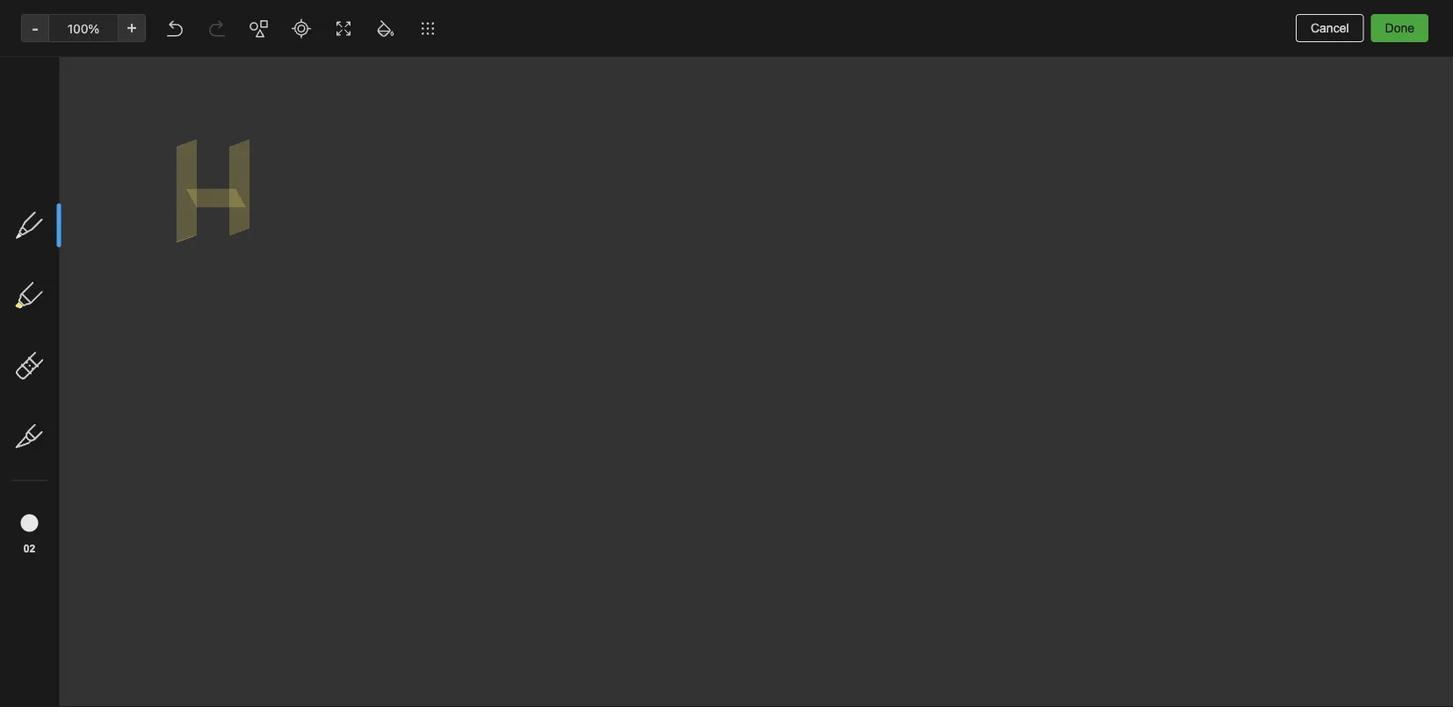 Task type: locate. For each thing, give the bounding box(es) containing it.
Search text field
[[23, 51, 188, 83]]

first
[[621, 49, 644, 62]]

expand note image
[[558, 46, 579, 67]]

shortcuts
[[40, 173, 95, 187]]

tags button
[[0, 441, 210, 469]]

first notebook
[[621, 49, 700, 62]]

untitled
[[234, 136, 280, 150]]

share
[[1362, 49, 1396, 63]]

notes right "recent"
[[60, 226, 92, 239]]

shared with me link
[[0, 469, 210, 497]]

0 vertical spatial notes
[[249, 53, 297, 73]]

notes inside recent notes group
[[60, 226, 92, 239]]

home link
[[0, 138, 211, 166]]

shared
[[39, 476, 79, 490]]

home
[[39, 145, 72, 159]]

notes link
[[0, 346, 210, 374]]

2 vertical spatial notes
[[39, 353, 72, 367]]

tasks button
[[0, 374, 210, 402]]

shortcuts button
[[0, 166, 210, 194]]

tree
[[0, 138, 211, 611]]

notes up the untitled
[[249, 53, 297, 73]]

trash link
[[0, 508, 210, 536]]

notebooks
[[40, 420, 101, 434]]

first notebook button
[[599, 44, 706, 69]]

1 vertical spatial notes
[[60, 226, 92, 239]]

notes up tasks
[[39, 353, 72, 367]]

just
[[234, 191, 255, 203]]

trash
[[39, 514, 70, 529]]

notebooks link
[[0, 413, 210, 441]]

notes inside notes link
[[39, 353, 72, 367]]

notes
[[249, 53, 297, 73], [60, 226, 92, 239], [39, 353, 72, 367]]

None search field
[[23, 51, 188, 83]]

new button
[[11, 92, 200, 124]]



Task type: vqa. For each thing, say whether or not it's contained in the screenshot.
'search field' inside Main element
no



Task type: describe. For each thing, give the bounding box(es) containing it.
now
[[258, 191, 278, 203]]

share button
[[1347, 42, 1411, 70]]

tags
[[40, 448, 66, 462]]

you
[[1313, 49, 1333, 63]]

only you
[[1286, 49, 1333, 63]]

notebook
[[648, 49, 700, 62]]

just now
[[234, 191, 278, 203]]

only
[[1286, 49, 1310, 63]]

recent notes
[[20, 226, 92, 239]]

recent
[[20, 226, 57, 239]]

new
[[39, 101, 64, 115]]

with
[[82, 476, 106, 490]]

note window element
[[0, 0, 1453, 707]]

tree containing home
[[0, 138, 211, 611]]

expand tags image
[[4, 448, 18, 462]]

tasks
[[39, 381, 71, 396]]

settings image
[[179, 14, 200, 35]]

shared with me
[[39, 476, 127, 490]]

Note Editor text field
[[0, 0, 1453, 707]]

me
[[109, 476, 127, 490]]

recent notes group
[[0, 194, 210, 353]]



